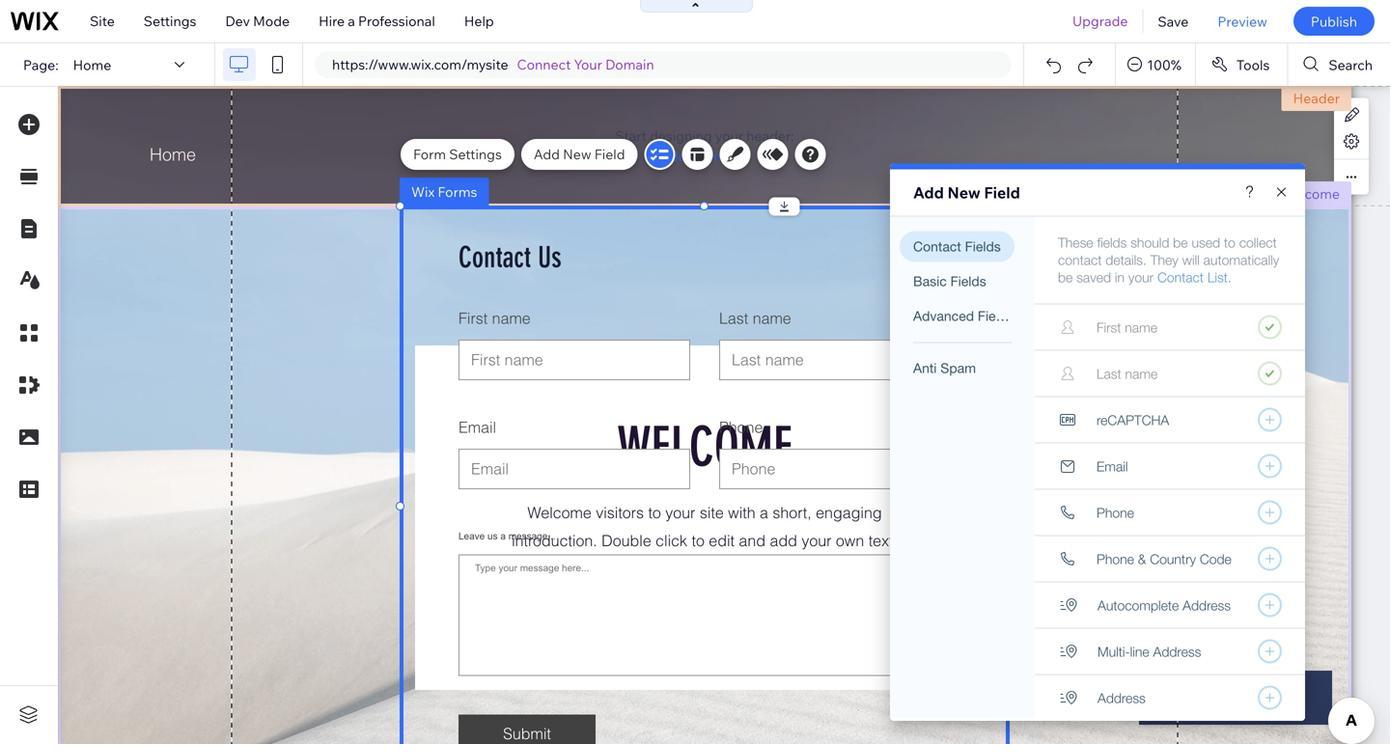 Task type: locate. For each thing, give the bounding box(es) containing it.
0 vertical spatial settings
[[144, 13, 196, 29]]

form settings
[[413, 146, 502, 163]]

tools button
[[1196, 43, 1287, 86]]

wix forms
[[411, 183, 477, 200]]

1 vertical spatial settings
[[449, 146, 502, 163]]

add new field
[[534, 146, 625, 163], [913, 183, 1020, 202]]

https://www.wix.com/mysite connect your domain
[[332, 56, 654, 73]]

upgrade
[[1073, 13, 1128, 29]]

settings up the forms
[[449, 146, 502, 163]]

settings left dev
[[144, 13, 196, 29]]

1 horizontal spatial add
[[661, 148, 687, 165]]

settings
[[144, 13, 196, 29], [449, 146, 502, 163]]

add
[[534, 146, 560, 163], [661, 148, 687, 165], [913, 183, 944, 202]]

1 horizontal spatial new
[[948, 183, 981, 202]]

professional
[[358, 13, 435, 29]]

search button
[[1288, 43, 1390, 86]]

hire a professional
[[319, 13, 435, 29]]

0 vertical spatial field
[[594, 146, 625, 163]]

hire
[[319, 13, 345, 29]]

domain
[[605, 56, 654, 73]]

section: welcome
[[1226, 185, 1340, 202]]

0 horizontal spatial add new field
[[534, 146, 625, 163]]

designing
[[650, 127, 712, 144]]

0 vertical spatial new
[[563, 146, 591, 163]]

https://www.wix.com/mysite
[[332, 56, 508, 73]]

1 horizontal spatial field
[[984, 183, 1020, 202]]

elements
[[690, 148, 749, 165]]

1 vertical spatial field
[[984, 183, 1020, 202]]

100%
[[1147, 56, 1182, 73]]

header:
[[746, 127, 794, 144]]

1 horizontal spatial add new field
[[913, 183, 1020, 202]]

form
[[413, 146, 446, 163]]

dev
[[225, 13, 250, 29]]

save button
[[1144, 0, 1203, 42]]

field
[[594, 146, 625, 163], [984, 183, 1020, 202]]

wix
[[411, 183, 435, 200]]

site
[[90, 13, 115, 29]]

1 vertical spatial add new field
[[913, 183, 1020, 202]]

add inside start designing your header: add elements
[[661, 148, 687, 165]]

new
[[563, 146, 591, 163], [948, 183, 981, 202]]

header
[[1293, 90, 1340, 107]]

section:
[[1226, 185, 1278, 202]]

2 horizontal spatial add
[[913, 183, 944, 202]]

mode
[[253, 13, 290, 29]]

0 horizontal spatial field
[[594, 146, 625, 163]]

1 horizontal spatial settings
[[449, 146, 502, 163]]

preview button
[[1203, 0, 1282, 42]]

welcome
[[1281, 185, 1340, 202]]

add elements button
[[661, 148, 749, 165]]

0 horizontal spatial new
[[563, 146, 591, 163]]

0 vertical spatial add new field
[[534, 146, 625, 163]]

0 horizontal spatial settings
[[144, 13, 196, 29]]



Task type: vqa. For each thing, say whether or not it's contained in the screenshot.
Header
yes



Task type: describe. For each thing, give the bounding box(es) containing it.
tools
[[1237, 56, 1270, 73]]

home
[[73, 56, 111, 73]]

preview
[[1218, 13, 1268, 30]]

your
[[574, 56, 602, 73]]

publish
[[1311, 13, 1357, 30]]

dev mode
[[225, 13, 290, 29]]

100% button
[[1116, 43, 1195, 86]]

help
[[464, 13, 494, 29]]

save
[[1158, 13, 1189, 30]]

publish button
[[1294, 7, 1375, 36]]

a
[[348, 13, 355, 29]]

forms
[[438, 183, 477, 200]]

1 vertical spatial new
[[948, 183, 981, 202]]

start
[[615, 127, 647, 144]]

0 horizontal spatial add
[[534, 146, 560, 163]]

search
[[1329, 56, 1373, 73]]

your
[[715, 127, 743, 144]]

connect
[[517, 56, 571, 73]]

start designing your header: add elements
[[615, 127, 794, 165]]



